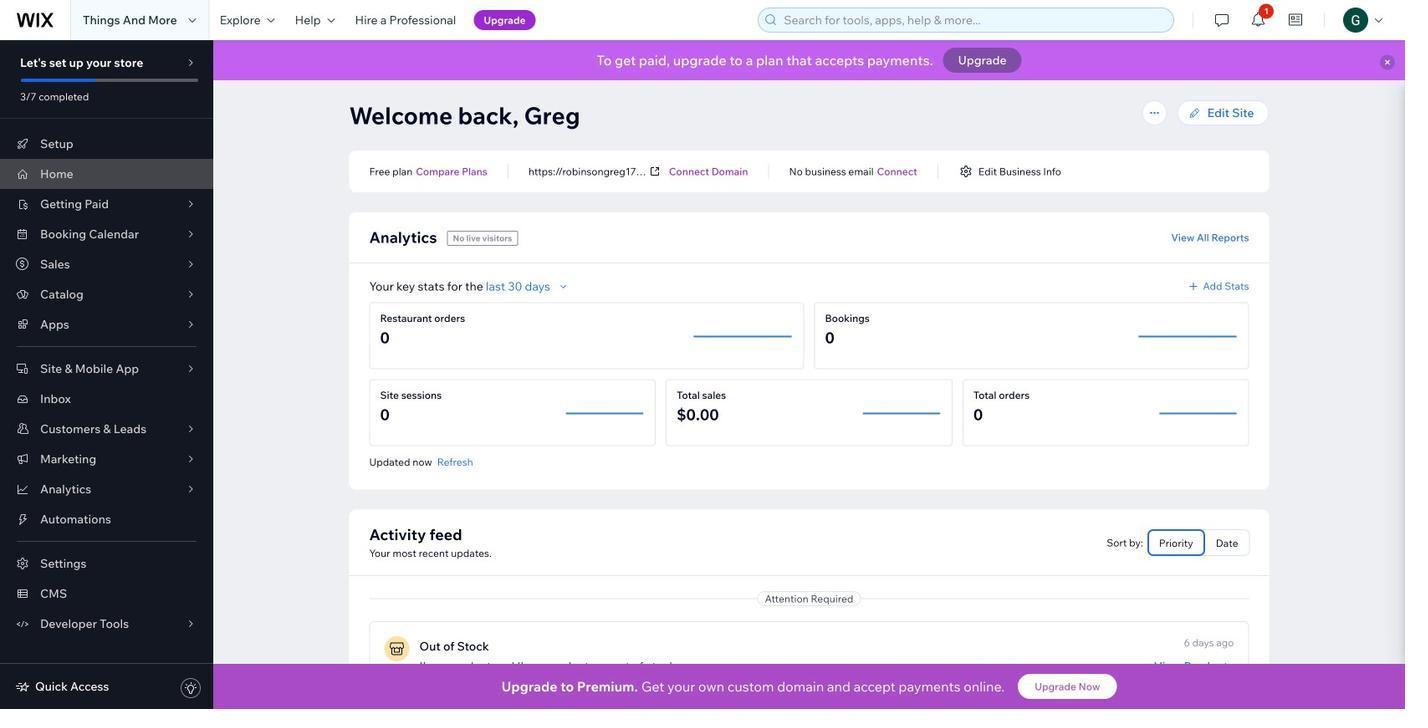 Task type: describe. For each thing, give the bounding box(es) containing it.
Search for tools, apps, help & more... field
[[779, 8, 1169, 32]]



Task type: vqa. For each thing, say whether or not it's contained in the screenshot.
search for tools, apps, help & more... field
yes



Task type: locate. For each thing, give the bounding box(es) containing it.
alert
[[213, 40, 1406, 80]]

sidebar element
[[0, 40, 213, 709]]



